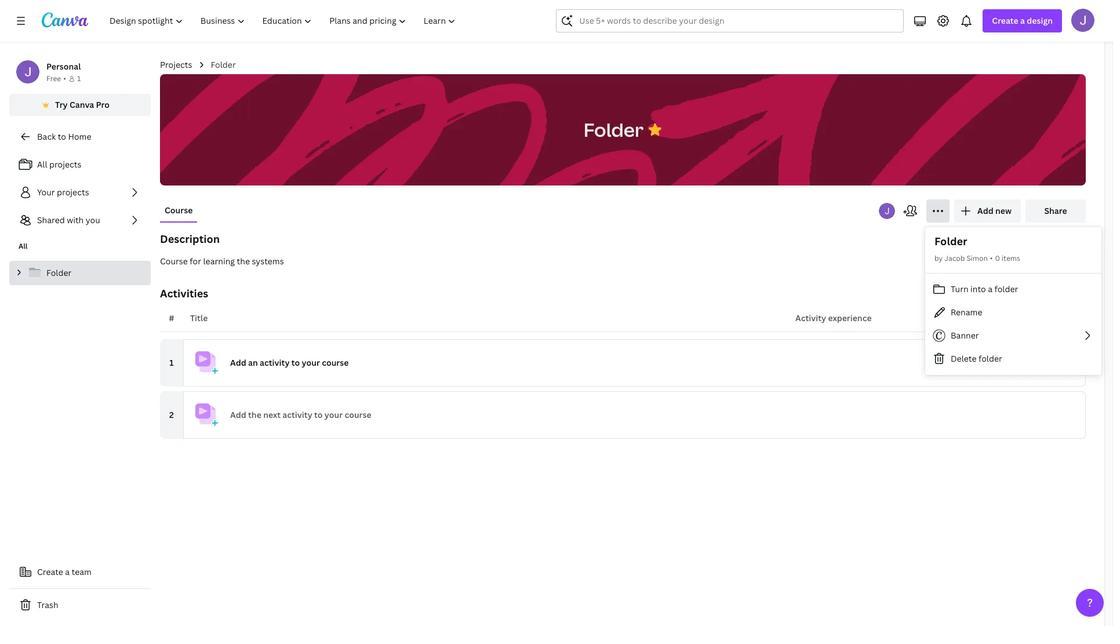 Task type: locate. For each thing, give the bounding box(es) containing it.
delete
[[951, 353, 977, 364]]

all inside all projects link
[[37, 159, 47, 170]]

course left for
[[160, 256, 188, 267]]

1 vertical spatial your
[[325, 410, 343, 421]]

the
[[237, 256, 250, 267], [248, 410, 262, 421]]

activity experience
[[796, 313, 872, 324]]

activity
[[260, 357, 290, 368], [283, 410, 312, 421]]

projects link
[[160, 59, 192, 71]]

0 vertical spatial create
[[993, 15, 1019, 26]]

to right an
[[292, 357, 300, 368]]

1 vertical spatial projects
[[57, 187, 89, 198]]

1 vertical spatial all
[[19, 241, 28, 251]]

activity inside dropdown button
[[260, 357, 290, 368]]

to inside the back to home link
[[58, 131, 66, 142]]

projects down the back to home
[[49, 159, 81, 170]]

2 horizontal spatial a
[[1021, 15, 1026, 26]]

create left design
[[993, 15, 1019, 26]]

folder link
[[211, 59, 236, 71], [9, 261, 151, 285]]

0 vertical spatial all
[[37, 159, 47, 170]]

a for team
[[65, 567, 70, 578]]

an
[[248, 357, 258, 368]]

1 horizontal spatial to
[[292, 357, 300, 368]]

1 vertical spatial folder link
[[9, 261, 151, 285]]

None search field
[[556, 9, 905, 32]]

add new
[[978, 205, 1012, 216]]

course for course for learning the systems
[[160, 256, 188, 267]]

1 horizontal spatial create
[[993, 15, 1019, 26]]

for
[[190, 256, 201, 267]]

1 down #
[[170, 357, 174, 368]]

the left next
[[248, 410, 262, 421]]

with
[[67, 215, 84, 226]]

create inside dropdown button
[[993, 15, 1019, 26]]

your
[[37, 187, 55, 198]]

0 vertical spatial course
[[322, 357, 349, 368]]

your inside dropdown button
[[302, 357, 320, 368]]

home
[[68, 131, 91, 142]]

add an activity to your course button
[[183, 339, 1086, 387]]

0 vertical spatial projects
[[49, 159, 81, 170]]

create a team
[[37, 567, 92, 578]]

add left an
[[230, 357, 246, 368]]

all
[[37, 159, 47, 170], [19, 241, 28, 251]]

1 horizontal spatial a
[[989, 284, 993, 295]]

a inside dropdown button
[[1021, 15, 1026, 26]]

course button
[[160, 200, 197, 222]]

create
[[993, 15, 1019, 26], [37, 567, 63, 578]]

back
[[37, 131, 56, 142]]

add
[[978, 205, 994, 216], [230, 357, 246, 368], [230, 410, 246, 421]]

by jacob simon
[[935, 253, 988, 263]]

0 vertical spatial add
[[978, 205, 994, 216]]

add left next
[[230, 410, 246, 421]]

to right next
[[314, 410, 323, 421]]

add the next activity to your course
[[230, 410, 372, 421]]

course
[[322, 357, 349, 368], [345, 410, 372, 421]]

course
[[165, 205, 193, 216], [160, 256, 188, 267]]

course up description
[[165, 205, 193, 216]]

top level navigation element
[[102, 9, 466, 32]]

0 vertical spatial course
[[165, 205, 193, 216]]

1 horizontal spatial 1
[[170, 357, 174, 368]]

0 horizontal spatial create
[[37, 567, 63, 578]]

to
[[58, 131, 66, 142], [292, 357, 300, 368], [314, 410, 323, 421]]

list
[[9, 153, 151, 232]]

the inside course for learning the systems button
[[237, 256, 250, 267]]

course for learning the systems button
[[160, 255, 1086, 268]]

create inside 'button'
[[37, 567, 63, 578]]

folder
[[995, 284, 1019, 295], [979, 353, 1003, 364]]

0 vertical spatial activity
[[260, 357, 290, 368]]

folder
[[211, 59, 236, 70], [584, 117, 644, 142], [935, 234, 968, 248], [46, 267, 72, 278]]

1 vertical spatial create
[[37, 567, 63, 578]]

folder right delete
[[979, 353, 1003, 364]]

trash
[[37, 600, 58, 611]]

access
[[954, 313, 981, 324]]

systems
[[252, 256, 284, 267]]

activity right an
[[260, 357, 290, 368]]

a inside 'button'
[[65, 567, 70, 578]]

a left team
[[65, 567, 70, 578]]

0 horizontal spatial folder link
[[9, 261, 151, 285]]

create left team
[[37, 567, 63, 578]]

2 horizontal spatial to
[[314, 410, 323, 421]]

try
[[55, 99, 68, 110]]

2
[[169, 410, 174, 421]]

Search search field
[[580, 10, 881, 32]]

0 horizontal spatial your
[[302, 357, 320, 368]]

create a team button
[[9, 561, 151, 584]]

free •
[[46, 74, 66, 84]]

2 vertical spatial a
[[65, 567, 70, 578]]

delete folder
[[951, 353, 1003, 364]]

1 vertical spatial course
[[160, 256, 188, 267]]

folder inside button
[[584, 117, 644, 142]]

list containing all projects
[[9, 153, 151, 232]]

folder up rename button
[[995, 284, 1019, 295]]

activity right next
[[283, 410, 312, 421]]

a right into
[[989, 284, 993, 295]]

1 vertical spatial to
[[292, 357, 300, 368]]

your projects link
[[9, 181, 151, 204]]

0 horizontal spatial a
[[65, 567, 70, 578]]

create for create a team
[[37, 567, 63, 578]]

add for add new
[[978, 205, 994, 216]]

1
[[77, 74, 81, 84], [170, 357, 174, 368]]

team
[[72, 567, 92, 578]]

1 right •
[[77, 74, 81, 84]]

folder link right projects link
[[211, 59, 236, 71]]

0 vertical spatial the
[[237, 256, 250, 267]]

0 vertical spatial to
[[58, 131, 66, 142]]

a
[[1021, 15, 1026, 26], [989, 284, 993, 295], [65, 567, 70, 578]]

projects
[[160, 59, 192, 70]]

1 vertical spatial activity
[[283, 410, 312, 421]]

free
[[46, 74, 61, 84]]

into
[[971, 284, 987, 295]]

2 vertical spatial add
[[230, 410, 246, 421]]

projects right your
[[57, 187, 89, 198]]

0 vertical spatial a
[[1021, 15, 1026, 26]]

create a design
[[993, 15, 1053, 26]]

all for all projects
[[37, 159, 47, 170]]

•
[[63, 74, 66, 84]]

folder link down 'shared with you' 'link'
[[9, 261, 151, 285]]

0 vertical spatial your
[[302, 357, 320, 368]]

1 vertical spatial add
[[230, 357, 246, 368]]

1 vertical spatial 1
[[170, 357, 174, 368]]

2 vertical spatial to
[[314, 410, 323, 421]]

0 horizontal spatial to
[[58, 131, 66, 142]]

1 horizontal spatial your
[[325, 410, 343, 421]]

1 horizontal spatial all
[[37, 159, 47, 170]]

share button
[[1026, 200, 1086, 223]]

your
[[302, 357, 320, 368], [325, 410, 343, 421]]

new
[[996, 205, 1012, 216]]

shared with you
[[37, 215, 100, 226]]

description
[[160, 232, 220, 246]]

to right back
[[58, 131, 66, 142]]

0 horizontal spatial all
[[19, 241, 28, 251]]

folder button
[[578, 112, 650, 148]]

by
[[935, 253, 943, 263]]

the right learning
[[237, 256, 250, 267]]

simon
[[967, 253, 988, 263]]

personal
[[46, 61, 81, 72]]

projects
[[49, 159, 81, 170], [57, 187, 89, 198]]

add left "new" on the right top of page
[[978, 205, 994, 216]]

jacob
[[945, 253, 966, 263]]

1 vertical spatial a
[[989, 284, 993, 295]]

0 vertical spatial folder link
[[211, 59, 236, 71]]

next
[[263, 410, 281, 421]]

a left design
[[1021, 15, 1026, 26]]

all projects link
[[9, 153, 151, 176]]

activity
[[796, 313, 827, 324]]

shared with you link
[[9, 209, 151, 232]]

0 horizontal spatial 1
[[77, 74, 81, 84]]



Task type: describe. For each thing, give the bounding box(es) containing it.
projects for your projects
[[57, 187, 89, 198]]

1 vertical spatial folder
[[979, 353, 1003, 364]]

all for all
[[19, 241, 28, 251]]

all projects
[[37, 159, 81, 170]]

create for create a design
[[993, 15, 1019, 26]]

1 vertical spatial the
[[248, 410, 262, 421]]

back to home
[[37, 131, 91, 142]]

delete folder button
[[926, 347, 1102, 371]]

activities
[[160, 287, 208, 300]]

try canva pro
[[55, 99, 110, 110]]

banner button
[[926, 324, 1102, 347]]

canva
[[70, 99, 94, 110]]

0
[[996, 253, 1001, 263]]

items
[[1002, 253, 1021, 263]]

experience
[[829, 313, 872, 324]]

you
[[86, 215, 100, 226]]

banner
[[951, 330, 980, 341]]

0 items
[[996, 253, 1021, 263]]

a inside button
[[989, 284, 993, 295]]

rename
[[951, 307, 983, 318]]

turn into a folder
[[951, 284, 1019, 295]]

0 vertical spatial 1
[[77, 74, 81, 84]]

learning
[[203, 256, 235, 267]]

pro
[[96, 99, 110, 110]]

title
[[190, 313, 208, 324]]

create a design button
[[983, 9, 1063, 32]]

share
[[1045, 205, 1068, 216]]

course for learning the systems
[[160, 256, 284, 267]]

0 vertical spatial folder
[[995, 284, 1019, 295]]

shared
[[37, 215, 65, 226]]

jacob simon image
[[1072, 9, 1095, 32]]

your projects
[[37, 187, 89, 198]]

turn into a folder button
[[926, 278, 1102, 301]]

to inside add an activity to your course dropdown button
[[292, 357, 300, 368]]

design
[[1027, 15, 1053, 26]]

try canva pro button
[[9, 94, 151, 116]]

turn
[[951, 284, 969, 295]]

projects for all projects
[[49, 159, 81, 170]]

add for add an activity to your course
[[230, 357, 246, 368]]

rename button
[[926, 301, 1102, 324]]

1 horizontal spatial folder link
[[211, 59, 236, 71]]

course inside dropdown button
[[322, 357, 349, 368]]

a for design
[[1021, 15, 1026, 26]]

add new button
[[955, 200, 1022, 223]]

add an activity to your course
[[230, 357, 349, 368]]

course for course
[[165, 205, 193, 216]]

add for add the next activity to your course
[[230, 410, 246, 421]]

1 vertical spatial course
[[345, 410, 372, 421]]

back to home link
[[9, 125, 151, 148]]

trash link
[[9, 594, 151, 617]]

#
[[169, 313, 174, 324]]



Task type: vqa. For each thing, say whether or not it's contained in the screenshot.
add corresponding to Add an activity to your course
yes



